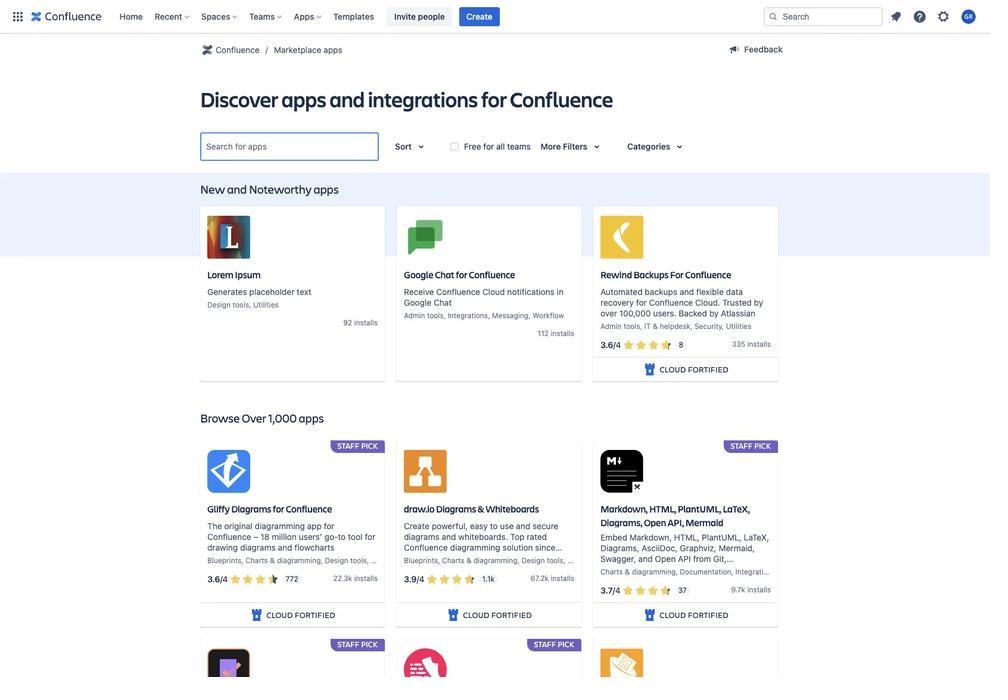 Task type: describe. For each thing, give the bounding box(es) containing it.
google inside the receive confluence cloud notifications in google chat admin tools , integrations , messaging , workflow
[[404, 297, 432, 308]]

use
[[500, 521, 514, 531]]

macros inside the original diagramming app for confluence – 18 million users' go-to tool for drawing diagrams and flowcharts blueprints , charts & diagramming , design tools , macros
[[371, 556, 396, 565]]

cloud down 37
[[660, 609, 686, 620]]

sort
[[395, 141, 412, 151]]

over
[[242, 410, 267, 426]]

1,000
[[268, 410, 297, 426]]

0 vertical spatial chat
[[435, 268, 455, 281]]

100,000
[[620, 308, 651, 318]]

markdown, html, plantuml, latex, diagrams, open api, mermaid image
[[601, 450, 644, 493]]

, right the 2013
[[438, 556, 440, 565]]

diagramming up the million
[[255, 521, 305, 531]]

, down solution
[[518, 556, 520, 565]]

confluence link
[[200, 43, 260, 57]]

create for create powerful, easy to use and secure diagrams and whiteboards. top rated confluence diagramming solution since 2013
[[404, 521, 430, 531]]

recovery
[[601, 297, 634, 308]]

2 horizontal spatial design
[[522, 556, 545, 565]]

, down google chat for confluence
[[444, 311, 446, 320]]

and inside automated backups and flexible data recovery for confluence cloud. trusted by over 100,000 users. backed by atlassian admin tools , it & helpdesk , security , utilities
[[680, 287, 695, 297]]

scriptrunner for confluence image
[[404, 649, 447, 677]]

free for all teams
[[464, 141, 531, 151]]

free
[[464, 141, 481, 151]]

1 horizontal spatial charts
[[442, 556, 465, 565]]

/ for rewind backups for confluence
[[614, 340, 616, 350]]

teams
[[507, 141, 531, 151]]

create powerful, easy to use and secure diagrams and whiteboards. top rated confluence diagramming solution since 2013
[[404, 521, 559, 563]]

tools down the since
[[547, 556, 564, 565]]

diagramming up 772 at the left bottom of page
[[277, 556, 321, 565]]

browse over 1,000 apps
[[200, 410, 324, 426]]

drawing
[[207, 542, 238, 552]]

search image
[[769, 12, 779, 21]]

confluence up app
[[286, 502, 332, 515]]

mermaid,
[[719, 543, 755, 553]]

3.9 / 4
[[404, 574, 425, 584]]

comala document management image
[[207, 649, 250, 677]]

markdown, html, plantuml, latex, diagrams, open api, mermaid
[[601, 502, 750, 529]]

, right or
[[676, 567, 678, 576]]

1 vertical spatial by
[[710, 308, 719, 318]]

charts inside the original diagramming app for confluence – 18 million users' go-to tool for drawing diagrams and flowcharts blueprints , charts & diagramming , design tools , macros
[[246, 556, 268, 565]]

2 macros from the left
[[568, 556, 593, 565]]

automated backups and flexible data recovery for confluence cloud. trusted by over 100,000 users. backed by atlassian admin tools , it & helpdesk , security , utilities
[[601, 287, 764, 331]]

invite
[[395, 11, 416, 21]]

lorem
[[207, 268, 234, 281]]

top
[[511, 532, 525, 542]]

rewind backups for confluence
[[601, 268, 732, 281]]

create for create
[[467, 11, 493, 21]]

notification icon image
[[890, 9, 904, 24]]

invite people button
[[387, 7, 452, 26]]

22.3k
[[334, 574, 352, 583]]

apps button
[[291, 7, 326, 26]]

spaces
[[201, 11, 230, 21]]

9.7k
[[732, 585, 746, 594]]

open inside embed markdown, html, plantuml, latex, diagrams, asciidoc, graphviz, mermaid, swagger, and open api from git, attachments or text
[[655, 554, 676, 564]]

all
[[497, 141, 505, 151]]

and inside the original diagramming app for confluence – 18 million users' go-to tool for drawing diagrams and flowcharts blueprints , charts & diagramming , design tools , macros
[[278, 542, 292, 552]]

diagrams, inside markdown, html, plantuml, latex, diagrams, open api, mermaid
[[601, 516, 643, 529]]

chat inside the receive confluence cloud notifications in google chat admin tools , integrations , messaging , workflow
[[434, 297, 452, 308]]

admin inside the receive confluence cloud notifications in google chat admin tools , integrations , messaging , workflow
[[404, 311, 425, 320]]

112 install s
[[538, 329, 575, 338]]

html, inside markdown, html, plantuml, latex, diagrams, open api, mermaid
[[650, 502, 677, 515]]

fortified down security
[[688, 363, 729, 375]]

4 for rewind backups for confluence
[[616, 340, 622, 350]]

–
[[254, 532, 258, 542]]

, left it
[[641, 322, 643, 331]]

confluence up more filters at the right
[[510, 85, 614, 113]]

& down the swagger,
[[625, 567, 630, 576]]

secure
[[533, 521, 559, 531]]

home
[[120, 11, 143, 21]]

receive confluence cloud notifications in google chat admin tools , integrations , messaging , workflow
[[404, 287, 564, 320]]

4 for gliffy diagrams for confluence
[[223, 574, 228, 584]]

utilities inside automated backups and flexible data recovery for confluence cloud. trusted by over 100,000 users. backed by atlassian admin tools , it & helpdesk , security , utilities
[[727, 322, 752, 331]]

fortified down 1.1k
[[492, 609, 532, 620]]

embed
[[601, 532, 628, 542]]

attachments
[[601, 564, 650, 575]]

filters
[[563, 141, 588, 151]]

for right tool
[[365, 532, 376, 542]]

users'
[[299, 532, 322, 542]]

integrations
[[368, 85, 478, 113]]

8
[[679, 341, 684, 350]]

& inside automated backups and flexible data recovery for confluence cloud. trusted by over 100,000 users. backed by atlassian admin tools , it & helpdesk , security , utilities
[[653, 322, 658, 331]]

cloud.
[[696, 297, 721, 308]]

draw.io diagrams & whiteboards image
[[404, 450, 447, 493]]

cloud down 772 at the left bottom of page
[[267, 609, 293, 620]]

s for draw.io diagrams & whiteboards
[[571, 574, 575, 583]]

37
[[679, 586, 687, 595]]

diagrams, inside embed markdown, html, plantuml, latex, diagrams, asciidoc, graphviz, mermaid, swagger, and open api from git, attachments or text
[[601, 543, 640, 553]]

install for rewind backups for confluence
[[748, 340, 768, 349]]

asciidoc,
[[642, 543, 678, 553]]

powerful,
[[432, 521, 468, 531]]

, left messaging
[[488, 311, 490, 320]]

settings icon image
[[937, 9, 952, 24]]

security
[[695, 322, 722, 331]]

noteworthy
[[249, 181, 312, 197]]

backed
[[679, 308, 708, 318]]

marketplace apps link
[[274, 43, 343, 57]]

cloud down 1.1k
[[463, 609, 490, 620]]

recent
[[155, 11, 182, 21]]

& up easy
[[478, 502, 485, 515]]

& down whiteboards.
[[467, 556, 472, 565]]

apps down marketplace apps link
[[282, 85, 326, 113]]

generates
[[207, 287, 247, 297]]

documentation
[[680, 567, 732, 576]]

confluence inside the original diagramming app for confluence – 18 million users' go-to tool for drawing diagrams and flowcharts blueprints , charts & diagramming , design tools , macros
[[207, 532, 251, 542]]

graphviz,
[[680, 543, 717, 553]]

s for gliffy diagrams for confluence
[[374, 574, 378, 583]]

google chat for confluence
[[404, 268, 515, 281]]

api
[[679, 554, 691, 564]]

cloud fortified app badge image for diagrams
[[250, 608, 264, 622]]

marketplace
[[274, 45, 322, 55]]

for up go-
[[324, 521, 335, 531]]

install right 112
[[551, 329, 571, 338]]

, down backed
[[691, 322, 693, 331]]

million
[[272, 532, 297, 542]]

s right 92
[[374, 318, 378, 327]]

confluence inside the receive confluence cloud notifications in google chat admin tools , integrations , messaging , workflow
[[437, 287, 481, 297]]

& inside the original diagramming app for confluence – 18 million users' go-to tool for drawing diagrams and flowcharts blueprints , charts & diagramming , design tools , macros
[[270, 556, 275, 565]]

templates
[[334, 11, 374, 21]]

create link
[[460, 7, 500, 26]]

ipsum
[[235, 268, 261, 281]]

fortified down 772 at the left bottom of page
[[295, 609, 335, 620]]

diagramming down asciidoc,
[[632, 567, 676, 576]]

feedback button
[[721, 40, 791, 59]]

open inside markdown, html, plantuml, latex, diagrams, open api, mermaid
[[645, 516, 667, 529]]

backups
[[645, 287, 678, 297]]

3.7
[[601, 586, 613, 596]]

lorem ipsum
[[207, 268, 261, 281]]

over
[[601, 308, 618, 318]]

in
[[557, 287, 564, 297]]

cloud down the 8
[[660, 363, 686, 375]]

home link
[[116, 7, 146, 26]]

cloud fortified app badge image for html,
[[643, 608, 658, 622]]

3.7 / 4
[[601, 586, 621, 596]]

gliffy
[[207, 502, 230, 515]]

92 install s
[[344, 318, 378, 327]]

and inside embed markdown, html, plantuml, latex, diagrams, asciidoc, graphviz, mermaid, swagger, and open api from git, attachments or text
[[639, 554, 653, 564]]

workflow
[[533, 311, 564, 320]]

tools inside automated backups and flexible data recovery for confluence cloud. trusted by over 100,000 users. backed by atlassian admin tools , it & helpdesk , security , utilities
[[624, 322, 641, 331]]

cloud fortified for cloud fortified app badge image corresponding to html,
[[660, 609, 729, 620]]

for up free for all teams
[[482, 85, 507, 113]]

swagger,
[[601, 554, 637, 564]]

gliffy diagrams for confluence
[[207, 502, 332, 515]]

1.1k
[[483, 575, 495, 584]]

335 install s
[[733, 340, 771, 349]]

install for gliffy diagrams for confluence
[[354, 574, 374, 583]]

, up 22.3k install s
[[367, 556, 369, 565]]

new and noteworthy apps
[[200, 181, 339, 197]]

772
[[286, 575, 298, 584]]

since
[[536, 542, 556, 552]]

apps right marketplace
[[324, 45, 343, 55]]

for up the million
[[273, 502, 285, 515]]

diagramming up 1.1k
[[474, 556, 518, 565]]

receive
[[404, 287, 434, 297]]



Task type: locate. For each thing, give the bounding box(es) containing it.
to inside create powerful, easy to use and secure diagrams and whiteboards. top rated confluence diagramming solution since 2013
[[490, 521, 498, 531]]

by down the cloud.
[[710, 308, 719, 318]]

context icon image
[[200, 43, 215, 57], [200, 43, 215, 57]]

diagrams up original
[[231, 502, 272, 515]]

4 right the 3.9
[[420, 574, 425, 584]]

tools inside the receive confluence cloud notifications in google chat admin tools , integrations , messaging , workflow
[[427, 311, 444, 320]]

0 vertical spatial plantuml,
[[678, 502, 722, 515]]

0 horizontal spatial blueprints
[[207, 556, 242, 565]]

cloud
[[660, 363, 686, 375], [267, 609, 293, 620], [463, 609, 490, 620], [660, 609, 686, 620]]

latex, inside embed markdown, html, plantuml, latex, diagrams, asciidoc, graphviz, mermaid, swagger, and open api from git, attachments or text
[[744, 532, 770, 542]]

fortified
[[688, 363, 729, 375], [295, 609, 335, 620], [492, 609, 532, 620], [688, 609, 729, 620]]

for left all at the top right of the page
[[484, 141, 494, 151]]

/ for draw.io diagrams & whiteboards
[[417, 574, 420, 584]]

cloud fortified down 37
[[660, 609, 729, 620]]

to left tool
[[338, 532, 346, 542]]

cloud fortified down the 8
[[660, 363, 729, 375]]

open left api,
[[645, 516, 667, 529]]

install right the 335
[[748, 340, 768, 349]]

1 vertical spatial text
[[662, 564, 677, 575]]

0 horizontal spatial admin
[[404, 311, 425, 320]]

confluence up users. at the right top of page
[[650, 297, 694, 308]]

google chat for confluence image
[[404, 216, 447, 259]]

1 horizontal spatial cloud fortified app badge image
[[643, 362, 658, 377]]

0 horizontal spatial cloud fortified app badge image
[[447, 608, 461, 622]]

0 horizontal spatial create
[[404, 521, 430, 531]]

admin inside automated backups and flexible data recovery for confluence cloud. trusted by over 100,000 users. backed by atlassian admin tools , it & helpdesk , security , utilities
[[601, 322, 622, 331]]

diagrams down –
[[240, 542, 276, 552]]

0 horizontal spatial text
[[297, 287, 312, 297]]

cloud fortified for cloud fortified app badge icon corresponding to backups
[[660, 363, 729, 375]]

text right or
[[662, 564, 677, 575]]

banner
[[0, 0, 991, 33]]

Search field
[[764, 7, 884, 26]]

0 vertical spatial admin
[[404, 311, 425, 320]]

install right 67.2k
[[551, 574, 571, 583]]

latex, up mermaid
[[723, 502, 750, 515]]

plantuml, inside markdown, html, plantuml, latex, diagrams, open api, mermaid
[[678, 502, 722, 515]]

html,
[[650, 502, 677, 515], [675, 532, 700, 542]]

1 vertical spatial latex,
[[744, 532, 770, 542]]

1 vertical spatial integrations
[[736, 567, 776, 576]]

/ for gliffy diagrams for confluence
[[220, 574, 223, 584]]

1 horizontal spatial diagrams
[[404, 532, 440, 542]]

confluence down spaces popup button
[[216, 45, 260, 55]]

0 horizontal spatial diagrams
[[231, 502, 272, 515]]

create inside create powerful, easy to use and secure diagrams and whiteboards. top rated confluence diagramming solution since 2013
[[404, 521, 430, 531]]

1 horizontal spatial by
[[755, 297, 764, 308]]

text
[[297, 287, 312, 297], [662, 564, 677, 575]]

gliffy diagrams for confluence image
[[207, 450, 250, 493]]

0 horizontal spatial to
[[338, 532, 346, 542]]

1 vertical spatial diagrams,
[[601, 543, 640, 553]]

plantuml, inside embed markdown, html, plantuml, latex, diagrams, asciidoc, graphviz, mermaid, swagger, and open api from git, attachments or text
[[702, 532, 742, 542]]

data
[[727, 287, 744, 297]]

tool
[[348, 532, 363, 542]]

app
[[307, 521, 322, 531]]

4 for markdown, html, plantuml, latex, diagrams, open api, mermaid
[[616, 586, 621, 596]]

macros left the 2013
[[371, 556, 396, 565]]

plantuml, up mermaid
[[678, 502, 722, 515]]

cloud fortified app badge image
[[250, 608, 264, 622], [643, 608, 658, 622]]

create
[[467, 11, 493, 21], [404, 521, 430, 531]]

& down the million
[[270, 556, 275, 565]]

markdown, up 'embed'
[[601, 502, 648, 515]]

92
[[344, 318, 352, 327]]

rated
[[527, 532, 547, 542]]

apps
[[324, 45, 343, 55], [282, 85, 326, 113], [314, 181, 339, 197], [299, 410, 324, 426]]

1 cloud fortified app badge image from the left
[[250, 608, 264, 622]]

install right 22.3k
[[354, 574, 374, 583]]

s for markdown, html, plantuml, latex, diagrams, open api, mermaid
[[768, 585, 771, 594]]

confluence up 'cloud'
[[469, 268, 515, 281]]

1 horizontal spatial utilities
[[727, 322, 752, 331]]

0 vertical spatial open
[[645, 516, 667, 529]]

html, inside embed markdown, html, plantuml, latex, diagrams, asciidoc, graphviz, mermaid, swagger, and open api from git, attachments or text
[[675, 532, 700, 542]]

charts down the swagger,
[[601, 567, 623, 576]]

67.2k
[[531, 574, 549, 583]]

2 diagrams from the left
[[436, 502, 477, 515]]

plantuml,
[[678, 502, 722, 515], [702, 532, 742, 542]]

0 horizontal spatial 3.6 / 4
[[207, 574, 228, 584]]

integrations inside the receive confluence cloud notifications in google chat admin tools , integrations , messaging , workflow
[[448, 311, 488, 320]]

0 vertical spatial diagrams,
[[601, 516, 643, 529]]

charts down 'powerful,'
[[442, 556, 465, 565]]

0 vertical spatial integrations
[[448, 311, 488, 320]]

tools
[[233, 300, 249, 309], [427, 311, 444, 320], [624, 322, 641, 331], [351, 556, 367, 565], [547, 556, 564, 565]]

&
[[653, 322, 658, 331], [478, 502, 485, 515], [270, 556, 275, 565], [467, 556, 472, 565], [625, 567, 630, 576]]

s for rewind backups for confluence
[[768, 340, 771, 349]]

table filter and charts for confluence image
[[601, 649, 644, 677]]

helpdesk
[[660, 322, 691, 331]]

integrations up 9.7k install s
[[736, 567, 776, 576]]

tools down receive
[[427, 311, 444, 320]]

new
[[200, 181, 225, 197]]

teams button
[[246, 7, 287, 26]]

plantuml, up mermaid,
[[702, 532, 742, 542]]

diagrams for for
[[231, 502, 272, 515]]

s right 22.3k
[[374, 574, 378, 583]]

macros up "67.2k install s"
[[568, 556, 593, 565]]

cloud fortified
[[660, 363, 729, 375], [267, 609, 335, 620], [463, 609, 532, 620], [660, 609, 729, 620]]

1 vertical spatial cloud fortified app badge image
[[447, 608, 461, 622]]

0 horizontal spatial charts
[[246, 556, 268, 565]]

4 for draw.io diagrams & whiteboards
[[420, 574, 425, 584]]

open down asciidoc,
[[655, 554, 676, 564]]

diagrams up the 2013
[[404, 532, 440, 542]]

rewind
[[601, 268, 633, 281]]

blueprints , charts & diagramming , design tools , macros
[[404, 556, 593, 565]]

/ for markdown, html, plantuml, latex, diagrams, open api, mermaid
[[613, 586, 616, 596]]

feedback
[[745, 44, 783, 54]]

1 vertical spatial plantuml,
[[702, 532, 742, 542]]

1 vertical spatial to
[[338, 532, 346, 542]]

0 vertical spatial diagrams
[[404, 532, 440, 542]]

/ down attachments
[[613, 586, 616, 596]]

0 vertical spatial google
[[404, 268, 434, 281]]

git,
[[714, 554, 727, 564]]

apps right 1,000
[[299, 410, 324, 426]]

112
[[538, 329, 549, 338]]

0 horizontal spatial design
[[207, 300, 231, 309]]

banner containing home
[[0, 0, 991, 33]]

mermaid
[[686, 516, 724, 529]]

more
[[541, 141, 561, 151]]

charts & diagramming , documentation , integrations
[[601, 567, 776, 576]]

1 horizontal spatial cloud fortified app badge image
[[643, 608, 658, 622]]

3.6 for rewind
[[601, 340, 614, 350]]

for up the receive confluence cloud notifications in google chat admin tools , integrations , messaging , workflow
[[456, 268, 468, 281]]

confluence up flexible
[[686, 268, 732, 281]]

google up receive
[[404, 268, 434, 281]]

, left workflow
[[529, 311, 531, 320]]

3.6 / 4 for gliffy
[[207, 574, 228, 584]]

or
[[652, 564, 660, 575]]

1 diagrams from the left
[[231, 502, 272, 515]]

0 vertical spatial to
[[490, 521, 498, 531]]

global element
[[7, 0, 762, 33]]

1 vertical spatial 3.6
[[207, 574, 220, 584]]

335
[[733, 340, 746, 349]]

0 vertical spatial html,
[[650, 502, 677, 515]]

0 vertical spatial latex,
[[723, 502, 750, 515]]

by
[[755, 297, 764, 308], [710, 308, 719, 318]]

apps right the noteworthy
[[314, 181, 339, 197]]

confluence inside confluence link
[[216, 45, 260, 55]]

diagrams inside create powerful, easy to use and secure diagrams and whiteboards. top rated confluence diagramming solution since 2013
[[404, 532, 440, 542]]

diagrams, up the swagger,
[[601, 543, 640, 553]]

for up 100,000
[[637, 297, 647, 308]]

utilities down placeholder
[[254, 300, 279, 309]]

0 horizontal spatial cloud fortified app badge image
[[250, 608, 264, 622]]

tools inside generates placeholder text design tools , utilities
[[233, 300, 249, 309]]

1 google from the top
[[404, 268, 434, 281]]

integrations
[[448, 311, 488, 320], [736, 567, 776, 576]]

text inside embed markdown, html, plantuml, latex, diagrams, asciidoc, graphviz, mermaid, swagger, and open api from git, attachments or text
[[662, 564, 677, 575]]

cloud fortified app badge image for backups
[[643, 362, 658, 377]]

recent button
[[151, 7, 194, 26]]

, down the "flowcharts"
[[321, 556, 323, 565]]

design up 22.3k
[[325, 556, 349, 565]]

tools up 22.3k install s
[[351, 556, 367, 565]]

cloud
[[483, 287, 505, 297]]

spaces button
[[198, 7, 242, 26]]

4 down over
[[616, 340, 622, 350]]

1 horizontal spatial create
[[467, 11, 493, 21]]

latex, up mermaid,
[[744, 532, 770, 542]]

1 horizontal spatial 3.6
[[601, 340, 614, 350]]

for inside automated backups and flexible data recovery for confluence cloud. trusted by over 100,000 users. backed by atlassian admin tools , it & helpdesk , security , utilities
[[637, 297, 647, 308]]

utilities inside generates placeholder text design tools , utilities
[[254, 300, 279, 309]]

s right the 335
[[768, 340, 771, 349]]

1 diagrams, from the top
[[601, 516, 643, 529]]

9.7k install s
[[732, 585, 771, 594]]

1 vertical spatial 3.6 / 4
[[207, 574, 228, 584]]

draw.io
[[404, 502, 435, 515]]

diagramming down whiteboards.
[[450, 542, 501, 552]]

your profile and preferences image
[[962, 9, 977, 24]]

markdown, inside embed markdown, html, plantuml, latex, diagrams, asciidoc, graphviz, mermaid, swagger, and open api from git, attachments or text
[[630, 532, 672, 542]]

1 horizontal spatial blueprints
[[404, 556, 438, 565]]

create down draw.io
[[404, 521, 430, 531]]

diagrams,
[[601, 516, 643, 529], [601, 543, 640, 553]]

install right 92
[[354, 318, 374, 327]]

markdown, up asciidoc,
[[630, 532, 672, 542]]

, up the 9.7k
[[732, 567, 734, 576]]

2 blueprints from the left
[[404, 556, 438, 565]]

discover apps and integrations for confluence
[[200, 85, 614, 113]]

blueprints inside the original diagramming app for confluence – 18 million users' go-to tool for drawing diagrams and flowcharts blueprints , charts & diagramming , design tools , macros
[[207, 556, 242, 565]]

, up "67.2k install s"
[[564, 556, 566, 565]]

18
[[261, 532, 270, 542]]

2 cloud fortified app badge image from the left
[[643, 608, 658, 622]]

diagrams inside the original diagramming app for confluence – 18 million users' go-to tool for drawing diagrams and flowcharts blueprints , charts & diagramming , design tools , macros
[[240, 542, 276, 552]]

1 vertical spatial admin
[[601, 322, 622, 331]]

tools down 100,000
[[624, 322, 641, 331]]

design inside the original diagramming app for confluence – 18 million users' go-to tool for drawing diagrams and flowcharts blueprints , charts & diagramming , design tools , macros
[[325, 556, 349, 565]]

0 horizontal spatial integrations
[[448, 311, 488, 320]]

1 horizontal spatial design
[[325, 556, 349, 565]]

0 horizontal spatial 3.6
[[207, 574, 220, 584]]

1 horizontal spatial to
[[490, 521, 498, 531]]

browse
[[200, 410, 240, 426]]

text right placeholder
[[297, 287, 312, 297]]

confluence image
[[31, 9, 102, 24], [31, 9, 102, 24]]

0 vertical spatial 3.6
[[601, 340, 614, 350]]

design inside generates placeholder text design tools , utilities
[[207, 300, 231, 309]]

integrations down 'cloud'
[[448, 311, 488, 320]]

1 vertical spatial chat
[[434, 297, 452, 308]]

3.6 for gliffy
[[207, 574, 220, 584]]

atlassian
[[722, 308, 756, 318]]

22.3k install s
[[334, 574, 378, 583]]

generates placeholder text design tools , utilities
[[207, 287, 312, 309]]

confluence down google chat for confluence
[[437, 287, 481, 297]]

1 macros from the left
[[371, 556, 396, 565]]

confluence inside automated backups and flexible data recovery for confluence cloud. trusted by over 100,000 users. backed by atlassian admin tools , it & helpdesk , security , utilities
[[650, 297, 694, 308]]

2 google from the top
[[404, 297, 432, 308]]

1 blueprints from the left
[[207, 556, 242, 565]]

design down the since
[[522, 556, 545, 565]]

s right 112
[[571, 329, 575, 338]]

1 horizontal spatial text
[[662, 564, 677, 575]]

1 horizontal spatial admin
[[601, 322, 622, 331]]

0 vertical spatial utilities
[[254, 300, 279, 309]]

staff
[[338, 440, 360, 451], [731, 440, 753, 451], [338, 639, 360, 650], [535, 639, 556, 650]]

3.6
[[601, 340, 614, 350], [207, 574, 220, 584]]

markdown, inside markdown, html, plantuml, latex, diagrams, open api, mermaid
[[601, 502, 648, 515]]

google down receive
[[404, 297, 432, 308]]

, down original
[[242, 556, 244, 565]]

cloud fortified for cloud fortified app badge image related to diagrams
[[267, 609, 335, 620]]

rewind backups for confluence image
[[601, 216, 644, 259]]

cloud fortified down 772 at the left bottom of page
[[267, 609, 335, 620]]

from
[[694, 554, 712, 564]]

create inside create "link"
[[467, 11, 493, 21]]

install for draw.io diagrams & whiteboards
[[551, 574, 571, 583]]

google
[[404, 268, 434, 281], [404, 297, 432, 308]]

0 horizontal spatial utilities
[[254, 300, 279, 309]]

1 vertical spatial open
[[655, 554, 676, 564]]

Search for apps field
[[203, 136, 377, 157]]

1 vertical spatial markdown,
[[630, 532, 672, 542]]

0 vertical spatial create
[[467, 11, 493, 21]]

invite people
[[395, 11, 445, 21]]

diagrams
[[404, 532, 440, 542], [240, 542, 276, 552]]

3.6 / 4 for rewind
[[601, 340, 622, 350]]

latex, inside markdown, html, plantuml, latex, diagrams, open api, mermaid
[[723, 502, 750, 515]]

create right people
[[467, 11, 493, 21]]

, down atlassian
[[722, 322, 725, 331]]

and
[[330, 85, 365, 113], [227, 181, 247, 197], [680, 287, 695, 297], [516, 521, 531, 531], [442, 532, 456, 542], [278, 542, 292, 552], [639, 554, 653, 564]]

confluence up the 2013
[[404, 542, 448, 552]]

0 vertical spatial markdown,
[[601, 502, 648, 515]]

confluence inside create powerful, easy to use and secure diagrams and whiteboards. top rated confluence diagramming solution since 2013
[[404, 542, 448, 552]]

0 vertical spatial cloud fortified app badge image
[[643, 362, 658, 377]]

lorem ipsum image
[[207, 216, 250, 259]]

0 vertical spatial 3.6 / 4
[[601, 340, 622, 350]]

cloud fortified app badge image down or
[[643, 608, 658, 622]]

to inside the original diagramming app for confluence – 18 million users' go-to tool for drawing diagrams and flowcharts blueprints , charts & diagramming , design tools , macros
[[338, 532, 346, 542]]

3.6 down over
[[601, 340, 614, 350]]

0 vertical spatial by
[[755, 297, 764, 308]]

messaging
[[493, 311, 529, 320]]

, inside generates placeholder text design tools , utilities
[[249, 300, 252, 309]]

html, up the graphviz,
[[675, 532, 700, 542]]

0 vertical spatial text
[[297, 287, 312, 297]]

discover
[[200, 85, 278, 113]]

cloud fortified for cloud fortified app badge icon for diagrams
[[463, 609, 532, 620]]

confluence
[[216, 45, 260, 55], [510, 85, 614, 113], [469, 268, 515, 281], [686, 268, 732, 281], [437, 287, 481, 297], [650, 297, 694, 308], [286, 502, 332, 515], [207, 532, 251, 542], [404, 542, 448, 552]]

1 vertical spatial google
[[404, 297, 432, 308]]

1 horizontal spatial integrations
[[736, 567, 776, 576]]

appswitcher icon image
[[11, 9, 25, 24]]

0 horizontal spatial diagrams
[[240, 542, 276, 552]]

1 horizontal spatial diagrams
[[436, 502, 477, 515]]

diagrams for &
[[436, 502, 477, 515]]

1 vertical spatial utilities
[[727, 322, 752, 331]]

4 down drawing
[[223, 574, 228, 584]]

marketplace apps
[[274, 45, 343, 55]]

to left use
[[490, 521, 498, 531]]

chat down receive
[[434, 297, 452, 308]]

cloud fortified app badge image for diagrams
[[447, 608, 461, 622]]

s right 67.2k
[[571, 574, 575, 583]]

1 horizontal spatial macros
[[568, 556, 593, 565]]

trusted
[[723, 297, 752, 308]]

by right trusted
[[755, 297, 764, 308]]

2013
[[404, 553, 423, 563]]

67.2k install s
[[531, 574, 575, 583]]

3.9
[[404, 574, 417, 584]]

/
[[614, 340, 616, 350], [220, 574, 223, 584], [417, 574, 420, 584], [613, 586, 616, 596]]

chat
[[435, 268, 455, 281], [434, 297, 452, 308]]

install for markdown, html, plantuml, latex, diagrams, open api, mermaid
[[748, 585, 768, 594]]

charts
[[246, 556, 268, 565], [442, 556, 465, 565], [601, 567, 623, 576]]

utilities down atlassian
[[727, 322, 752, 331]]

cloud fortified app badge image
[[643, 362, 658, 377], [447, 608, 461, 622]]

diagrams, up 'embed'
[[601, 516, 643, 529]]

api,
[[668, 516, 685, 529]]

0 horizontal spatial by
[[710, 308, 719, 318]]

1 vertical spatial diagrams
[[240, 542, 276, 552]]

design
[[207, 300, 231, 309], [325, 556, 349, 565], [522, 556, 545, 565]]

automated
[[601, 287, 643, 297]]

tools down generates
[[233, 300, 249, 309]]

1 horizontal spatial 3.6 / 4
[[601, 340, 622, 350]]

apps
[[294, 11, 315, 21]]

help icon image
[[913, 9, 928, 24]]

blueprints
[[207, 556, 242, 565], [404, 556, 438, 565]]

diagrams
[[231, 502, 272, 515], [436, 502, 477, 515]]

2 diagrams, from the top
[[601, 543, 640, 553]]

1 vertical spatial create
[[404, 521, 430, 531]]

cloud fortified down 1.1k
[[463, 609, 532, 620]]

text inside generates placeholder text design tools , utilities
[[297, 287, 312, 297]]

whiteboards
[[486, 502, 539, 515]]

4
[[616, 340, 622, 350], [223, 574, 228, 584], [420, 574, 425, 584], [616, 586, 621, 596]]

0 horizontal spatial macros
[[371, 556, 396, 565]]

admin down over
[[601, 322, 622, 331]]

charts down –
[[246, 556, 268, 565]]

2 horizontal spatial charts
[[601, 567, 623, 576]]

1 vertical spatial html,
[[675, 532, 700, 542]]

/ down drawing
[[220, 574, 223, 584]]

diagramming inside create powerful, easy to use and secure diagrams and whiteboards. top rated confluence diagramming solution since 2013
[[450, 542, 501, 552]]

people
[[418, 11, 445, 21]]

tools inside the original diagramming app for confluence – 18 million users' go-to tool for drawing diagrams and flowcharts blueprints , charts & diagramming , design tools , macros
[[351, 556, 367, 565]]

fortified down documentation
[[688, 609, 729, 620]]



Task type: vqa. For each thing, say whether or not it's contained in the screenshot.
premium ICON
no



